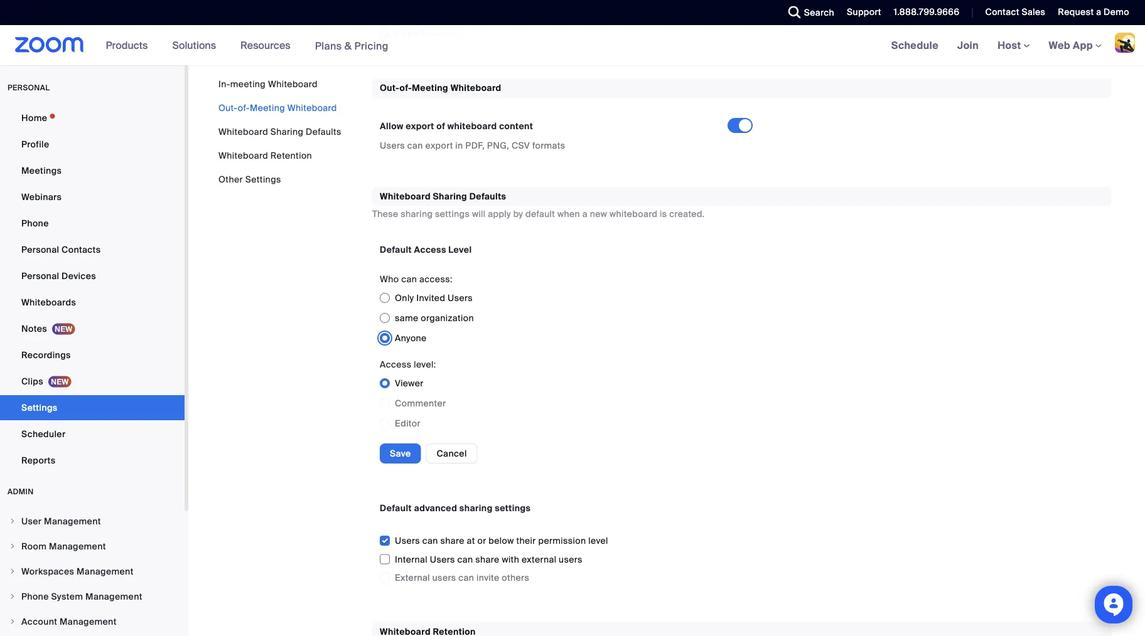 Task type: describe. For each thing, give the bounding box(es) containing it.
search button
[[779, 0, 838, 25]]

recordings
[[21, 349, 71, 361]]

default for default advanced sharing settings
[[380, 503, 412, 514]]

who
[[380, 274, 399, 285]]

whiteboard up "allow export of whiteboard content"
[[451, 82, 502, 94]]

whiteboards link
[[0, 290, 185, 315]]

whiteboard sharing defaults these sharing settings will apply by default when a new whiteboard is created.
[[372, 191, 705, 220]]

can for share
[[422, 536, 438, 547]]

retention
[[270, 150, 312, 161]]

pricing
[[354, 39, 389, 52]]

0 horizontal spatial out-of-meeting whiteboard
[[219, 102, 337, 114]]

solutions
[[172, 39, 216, 52]]

phone for phone
[[21, 218, 49, 229]]

commenter
[[395, 398, 446, 410]]

whiteboards
[[21, 297, 76, 308]]

a inside whiteboard sharing defaults these sharing settings will apply by default when a new whiteboard is created.
[[583, 208, 588, 220]]

0 horizontal spatial users
[[433, 573, 456, 584]]

can for export
[[407, 140, 423, 151]]

organization
[[421, 313, 474, 324]]

other settings
[[219, 174, 281, 185]]

product information navigation
[[96, 25, 398, 66]]

defaults for whiteboard sharing defaults
[[306, 126, 342, 138]]

of- inside menu bar
[[238, 102, 250, 114]]

meetings link
[[0, 158, 185, 183]]

phone system management
[[21, 591, 142, 603]]

account
[[21, 616, 57, 628]]

these
[[372, 208, 399, 220]]

right image for user management
[[9, 518, 16, 526]]

only
[[395, 292, 414, 304]]

plans
[[315, 39, 342, 52]]

all
[[395, 27, 406, 39]]

scheduler link
[[0, 422, 185, 447]]

save button
[[380, 444, 421, 464]]

settings inside personal menu menu
[[21, 402, 57, 414]]

personal for personal devices
[[21, 270, 59, 282]]

all participants
[[395, 27, 459, 39]]

in
[[456, 140, 463, 151]]

0 vertical spatial meeting
[[412, 82, 448, 94]]

products button
[[106, 25, 153, 65]]

scheduler
[[21, 429, 66, 440]]

viewer
[[395, 378, 424, 389]]

right image for account management
[[9, 619, 16, 626]]

user management menu item
[[0, 510, 185, 534]]

invite
[[477, 573, 500, 584]]

recordings link
[[0, 343, 185, 368]]

join
[[958, 39, 979, 52]]

support
[[847, 6, 882, 18]]

sharing for whiteboard sharing defaults
[[270, 126, 304, 138]]

below
[[489, 536, 514, 547]]

join link
[[948, 25, 989, 65]]

other settings link
[[219, 174, 281, 185]]

whiteboard up out-of-meeting whiteboard link
[[268, 78, 318, 90]]

whiteboard up the whiteboard retention link
[[219, 126, 268, 138]]

phone for phone system management
[[21, 591, 49, 603]]

whiteboard sharing defaults element
[[372, 187, 1112, 603]]

account management
[[21, 616, 117, 628]]

users can export in pdf, png, csv formats
[[380, 140, 566, 151]]

default
[[526, 208, 555, 220]]

user
[[21, 516, 42, 528]]

admin menu menu
[[0, 510, 185, 637]]

1 vertical spatial settings
[[495, 503, 531, 514]]

internal
[[395, 554, 428, 566]]

level
[[449, 244, 472, 256]]

external
[[522, 554, 557, 566]]

schedule
[[892, 39, 939, 52]]

request
[[1058, 6, 1094, 18]]

management for account management
[[60, 616, 117, 628]]

reports
[[21, 455, 56, 467]]

personal for personal contacts
[[21, 244, 59, 256]]

who can access: option group
[[380, 288, 728, 349]]

their
[[516, 536, 536, 547]]

in-
[[219, 78, 230, 90]]

contact
[[986, 6, 1020, 18]]

who can access:
[[380, 274, 453, 285]]

pdf,
[[466, 140, 485, 151]]

whiteboard up the 'other settings' link
[[219, 150, 268, 161]]

profile link
[[0, 132, 185, 157]]

will
[[472, 208, 486, 220]]

notes link
[[0, 317, 185, 342]]

meetings navigation
[[882, 25, 1145, 66]]

resources
[[241, 39, 291, 52]]

by
[[513, 208, 523, 220]]

workspaces management
[[21, 566, 134, 578]]

personal
[[8, 83, 50, 93]]

allow export of whiteboard content
[[380, 120, 533, 132]]

right image for phone
[[9, 593, 16, 601]]

right image for room
[[9, 543, 16, 551]]

plans & pricing
[[315, 39, 389, 52]]

1 vertical spatial meeting
[[250, 102, 285, 114]]

all participants option group
[[380, 0, 763, 43]]

0 vertical spatial share
[[441, 536, 465, 547]]

advanced
[[414, 503, 457, 514]]

participants
[[408, 27, 459, 39]]

access:
[[419, 274, 453, 285]]

resources button
[[241, 25, 296, 65]]

solutions button
[[172, 25, 222, 65]]

1 horizontal spatial out-
[[380, 82, 400, 94]]

0 vertical spatial of-
[[400, 82, 412, 94]]

account management menu item
[[0, 610, 185, 634]]

home link
[[0, 106, 185, 131]]

cancel
[[437, 448, 467, 460]]

cancel button
[[426, 444, 478, 464]]

0 vertical spatial users
[[559, 554, 583, 566]]

level
[[589, 536, 608, 547]]

can for access:
[[401, 274, 417, 285]]

whiteboard retention link
[[219, 150, 312, 161]]

default advanced sharing settings
[[380, 503, 531, 514]]

personal devices link
[[0, 264, 185, 289]]

users inside out-of-meeting whiteboard element
[[380, 140, 405, 151]]

meetings
[[21, 165, 62, 176]]

users up internal
[[395, 536, 420, 547]]

out-of-meeting whiteboard element
[[372, 78, 1112, 167]]

personal devices
[[21, 270, 96, 282]]

sharing for whiteboard sharing defaults these sharing settings will apply by default when a new whiteboard is created.
[[433, 191, 467, 202]]

internal users can share with external users
[[395, 554, 583, 566]]

1 vertical spatial sharing
[[460, 503, 493, 514]]

devices
[[62, 270, 96, 282]]

created.
[[670, 208, 705, 220]]



Task type: vqa. For each thing, say whether or not it's contained in the screenshot.
the bottom Out-
yes



Task type: locate. For each thing, give the bounding box(es) containing it.
0 horizontal spatial share
[[441, 536, 465, 547]]

users down allow at the top left of the page
[[380, 140, 405, 151]]

0 vertical spatial sharing
[[401, 208, 433, 220]]

share left the at at the bottom of page
[[441, 536, 465, 547]]

right image
[[9, 518, 16, 526], [9, 568, 16, 576], [9, 619, 16, 626]]

profile
[[21, 138, 49, 150]]

1 vertical spatial users
[[433, 573, 456, 584]]

users down permission
[[559, 554, 583, 566]]

1 vertical spatial phone
[[21, 591, 49, 603]]

whiteboard up 'these'
[[380, 191, 431, 202]]

apply
[[488, 208, 511, 220]]

default up the who
[[380, 244, 412, 256]]

personal contacts
[[21, 244, 101, 256]]

others
[[502, 573, 529, 584]]

1 vertical spatial personal
[[21, 270, 59, 282]]

external
[[395, 573, 430, 584]]

out-of-meeting whiteboard up the of
[[380, 82, 502, 94]]

0 vertical spatial default
[[380, 244, 412, 256]]

settings up "users can share at or below their permission level"
[[495, 503, 531, 514]]

of-
[[400, 82, 412, 94], [238, 102, 250, 114]]

1 horizontal spatial users
[[559, 554, 583, 566]]

personal menu menu
[[0, 106, 185, 475]]

phone
[[21, 218, 49, 229], [21, 591, 49, 603]]

sharing inside whiteboard sharing defaults these sharing settings will apply by default when a new whiteboard is created.
[[401, 208, 433, 220]]

defaults inside menu bar
[[306, 126, 342, 138]]

save
[[390, 448, 411, 460]]

plans & pricing link
[[315, 39, 389, 52], [315, 39, 389, 52]]

png,
[[487, 140, 509, 151]]

personal up whiteboards on the top of the page
[[21, 270, 59, 282]]

workspaces
[[21, 566, 74, 578]]

share up invite
[[476, 554, 500, 566]]

management
[[44, 516, 101, 528], [49, 541, 106, 553], [77, 566, 134, 578], [85, 591, 142, 603], [60, 616, 117, 628]]

app
[[1073, 39, 1093, 52]]

0 horizontal spatial a
[[583, 208, 588, 220]]

whiteboard sharing defaults link
[[219, 126, 342, 138]]

0 horizontal spatial settings
[[435, 208, 470, 220]]

1 horizontal spatial defaults
[[470, 191, 506, 202]]

can up internal
[[422, 536, 438, 547]]

2 right image from the top
[[9, 593, 16, 601]]

a left new
[[583, 208, 588, 220]]

settings up scheduler
[[21, 402, 57, 414]]

phone down webinars
[[21, 218, 49, 229]]

0 vertical spatial a
[[1097, 6, 1102, 18]]

defaults inside whiteboard sharing defaults these sharing settings will apply by default when a new whiteboard is created.
[[470, 191, 506, 202]]

only invited users
[[395, 292, 473, 304]]

right image
[[9, 543, 16, 551], [9, 593, 16, 601]]

0 vertical spatial settings
[[435, 208, 470, 220]]

1 horizontal spatial settings
[[495, 503, 531, 514]]

external users can invite others
[[395, 573, 529, 584]]

web app button
[[1049, 39, 1102, 52]]

can
[[407, 140, 423, 151], [401, 274, 417, 285], [422, 536, 438, 547], [458, 554, 473, 566], [459, 573, 474, 584]]

notes
[[21, 323, 47, 335]]

menu bar containing in-meeting whiteboard
[[219, 78, 342, 186]]

out- down in- at the top of the page
[[219, 102, 238, 114]]

2 right image from the top
[[9, 568, 16, 576]]

management for workspaces management
[[77, 566, 134, 578]]

right image left account
[[9, 619, 16, 626]]

workspaces management menu item
[[0, 560, 185, 584]]

1 vertical spatial default
[[380, 503, 412, 514]]

personal
[[21, 244, 59, 256], [21, 270, 59, 282]]

whiteboard left is
[[610, 208, 658, 220]]

management down phone system management menu item
[[60, 616, 117, 628]]

1 horizontal spatial sharing
[[433, 191, 467, 202]]

phone system management menu item
[[0, 585, 185, 609]]

management for room management
[[49, 541, 106, 553]]

0 vertical spatial access
[[414, 244, 446, 256]]

home
[[21, 112, 47, 124]]

0 horizontal spatial meeting
[[250, 102, 285, 114]]

users right the external
[[433, 573, 456, 584]]

can inside out-of-meeting whiteboard element
[[407, 140, 423, 151]]

1 right image from the top
[[9, 518, 16, 526]]

0 horizontal spatial access
[[380, 359, 412, 371]]

right image inside user management menu item
[[9, 518, 16, 526]]

whiteboard up whiteboard sharing defaults link
[[287, 102, 337, 114]]

content
[[499, 120, 533, 132]]

access up viewer
[[380, 359, 412, 371]]

1 default from the top
[[380, 244, 412, 256]]

0 vertical spatial out-
[[380, 82, 400, 94]]

can up external users can invite others
[[458, 554, 473, 566]]

settings down "whiteboard retention"
[[245, 174, 281, 185]]

contacts
[[62, 244, 101, 256]]

clips
[[21, 376, 43, 387]]

default for default access level
[[380, 244, 412, 256]]

access left level
[[414, 244, 446, 256]]

0 horizontal spatial settings
[[21, 402, 57, 414]]

can left in
[[407, 140, 423, 151]]

1 vertical spatial settings
[[21, 402, 57, 414]]

personal up personal devices
[[21, 244, 59, 256]]

anyone
[[395, 333, 427, 344]]

management up room management
[[44, 516, 101, 528]]

system
[[51, 591, 83, 603]]

right image left system at left
[[9, 593, 16, 601]]

1.888.799.9666 button
[[885, 0, 963, 25], [894, 6, 960, 18]]

webinars link
[[0, 185, 185, 210]]

host
[[998, 39, 1024, 52]]

sharing
[[401, 208, 433, 220], [460, 503, 493, 514]]

1 vertical spatial right image
[[9, 568, 16, 576]]

meeting up the of
[[412, 82, 448, 94]]

same organization
[[395, 313, 474, 324]]

permission
[[538, 536, 586, 547]]

1 horizontal spatial sharing
[[460, 503, 493, 514]]

1 vertical spatial access
[[380, 359, 412, 371]]

invited
[[417, 292, 445, 304]]

1 vertical spatial out-
[[219, 102, 238, 114]]

1 vertical spatial of-
[[238, 102, 250, 114]]

zoom logo image
[[15, 37, 84, 53]]

is
[[660, 208, 667, 220]]

1 personal from the top
[[21, 244, 59, 256]]

users up organization
[[448, 292, 473, 304]]

meeting down in-meeting whiteboard link at the top of page
[[250, 102, 285, 114]]

menu bar
[[219, 78, 342, 186]]

0 vertical spatial personal
[[21, 244, 59, 256]]

0 vertical spatial whiteboard
[[448, 120, 497, 132]]

0 horizontal spatial out-
[[219, 102, 238, 114]]

management for user management
[[44, 516, 101, 528]]

0 vertical spatial sharing
[[270, 126, 304, 138]]

default access level
[[380, 244, 472, 256]]

1 vertical spatial share
[[476, 554, 500, 566]]

defaults up will
[[470, 191, 506, 202]]

room management
[[21, 541, 106, 553]]

room management menu item
[[0, 535, 185, 559]]

formats
[[533, 140, 566, 151]]

1 right image from the top
[[9, 543, 16, 551]]

out- up allow at the top left of the page
[[380, 82, 400, 94]]

1 horizontal spatial whiteboard
[[610, 208, 658, 220]]

1 horizontal spatial access
[[414, 244, 446, 256]]

2 default from the top
[[380, 503, 412, 514]]

right image left workspaces
[[9, 568, 16, 576]]

sharing up the at at the bottom of page
[[460, 503, 493, 514]]

a
[[1097, 6, 1102, 18], [583, 208, 588, 220]]

users inside the "who can access:" option group
[[448, 292, 473, 304]]

right image inside the room management menu item
[[9, 543, 16, 551]]

webinars
[[21, 191, 62, 203]]

request a demo
[[1058, 6, 1130, 18]]

right image inside account management menu item
[[9, 619, 16, 626]]

whiteboard up the users can export in pdf, png, csv formats
[[448, 120, 497, 132]]

at
[[467, 536, 475, 547]]

banner
[[0, 25, 1145, 66]]

whiteboard inside whiteboard sharing defaults these sharing settings will apply by default when a new whiteboard is created.
[[610, 208, 658, 220]]

right image for workspaces management
[[9, 568, 16, 576]]

right image left room
[[9, 543, 16, 551]]

phone inside menu item
[[21, 591, 49, 603]]

1 horizontal spatial meeting
[[412, 82, 448, 94]]

users up external users can invite others
[[430, 554, 455, 566]]

settings link
[[0, 396, 185, 421]]

export down the of
[[425, 140, 453, 151]]

0 vertical spatial export
[[406, 120, 434, 132]]

in-meeting whiteboard link
[[219, 78, 318, 90]]

0 vertical spatial right image
[[9, 518, 16, 526]]

2 vertical spatial right image
[[9, 619, 16, 626]]

user management
[[21, 516, 101, 528]]

schedule link
[[882, 25, 948, 65]]

right image inside phone system management menu item
[[9, 593, 16, 601]]

sharing up retention
[[270, 126, 304, 138]]

out-of-meeting whiteboard up whiteboard sharing defaults link
[[219, 102, 337, 114]]

management up workspaces management
[[49, 541, 106, 553]]

out-of-meeting whiteboard link
[[219, 102, 337, 114]]

settings inside menu bar
[[245, 174, 281, 185]]

management down the room management menu item on the bottom left of page
[[77, 566, 134, 578]]

1 horizontal spatial out-of-meeting whiteboard
[[380, 82, 502, 94]]

1 horizontal spatial settings
[[245, 174, 281, 185]]

2 personal from the top
[[21, 270, 59, 282]]

0 vertical spatial settings
[[245, 174, 281, 185]]

2 phone from the top
[[21, 591, 49, 603]]

access level: option group
[[380, 374, 728, 434]]

phone inside personal menu menu
[[21, 218, 49, 229]]

sharing down in
[[433, 191, 467, 202]]

can up only
[[401, 274, 417, 285]]

0 vertical spatial defaults
[[306, 126, 342, 138]]

room
[[21, 541, 47, 553]]

0 vertical spatial phone
[[21, 218, 49, 229]]

0 vertical spatial right image
[[9, 543, 16, 551]]

1 vertical spatial out-of-meeting whiteboard
[[219, 102, 337, 114]]

1 horizontal spatial a
[[1097, 6, 1102, 18]]

when
[[558, 208, 580, 220]]

contact sales
[[986, 6, 1046, 18]]

default left advanced
[[380, 503, 412, 514]]

sales
[[1022, 6, 1046, 18]]

whiteboard inside whiteboard sharing defaults these sharing settings will apply by default when a new whiteboard is created.
[[380, 191, 431, 202]]

right image left user
[[9, 518, 16, 526]]

products
[[106, 39, 148, 52]]

defaults for whiteboard sharing defaults these sharing settings will apply by default when a new whiteboard is created.
[[470, 191, 506, 202]]

contact sales link
[[976, 0, 1049, 25], [986, 6, 1046, 18]]

0 horizontal spatial sharing
[[270, 126, 304, 138]]

0 horizontal spatial whiteboard
[[448, 120, 497, 132]]

defaults up retention
[[306, 126, 342, 138]]

settings left will
[[435, 208, 470, 220]]

1 vertical spatial sharing
[[433, 191, 467, 202]]

3 right image from the top
[[9, 619, 16, 626]]

personal contacts link
[[0, 237, 185, 263]]

defaults
[[306, 126, 342, 138], [470, 191, 506, 202]]

1.888.799.9666
[[894, 6, 960, 18]]

other
[[219, 174, 243, 185]]

0 horizontal spatial defaults
[[306, 126, 342, 138]]

0 horizontal spatial sharing
[[401, 208, 433, 220]]

1 horizontal spatial of-
[[400, 82, 412, 94]]

1 vertical spatial export
[[425, 140, 453, 151]]

host button
[[998, 39, 1030, 52]]

profile picture image
[[1115, 33, 1135, 53]]

web app
[[1049, 39, 1093, 52]]

a left "demo"
[[1097, 6, 1102, 18]]

whiteboard sharing defaults
[[219, 126, 342, 138]]

0 vertical spatial out-of-meeting whiteboard
[[380, 82, 502, 94]]

of- up allow at the top left of the page
[[400, 82, 412, 94]]

reports link
[[0, 448, 185, 474]]

sharing right 'these'
[[401, 208, 433, 220]]

whiteboard
[[268, 78, 318, 90], [451, 82, 502, 94], [287, 102, 337, 114], [219, 126, 268, 138], [219, 150, 268, 161], [380, 191, 431, 202]]

of- down meeting
[[238, 102, 250, 114]]

1 phone from the top
[[21, 218, 49, 229]]

1 vertical spatial defaults
[[470, 191, 506, 202]]

can left invite
[[459, 573, 474, 584]]

management down workspaces management menu item on the left bottom of the page
[[85, 591, 142, 603]]

0 horizontal spatial of-
[[238, 102, 250, 114]]

sharing
[[270, 126, 304, 138], [433, 191, 467, 202]]

export left the of
[[406, 120, 434, 132]]

sharing inside whiteboard sharing defaults these sharing settings will apply by default when a new whiteboard is created.
[[433, 191, 467, 202]]

1 horizontal spatial share
[[476, 554, 500, 566]]

out-
[[380, 82, 400, 94], [219, 102, 238, 114]]

clips link
[[0, 369, 185, 394]]

1 vertical spatial right image
[[9, 593, 16, 601]]

settings inside whiteboard sharing defaults these sharing settings will apply by default when a new whiteboard is created.
[[435, 208, 470, 220]]

phone up account
[[21, 591, 49, 603]]

meeting
[[230, 78, 266, 90]]

right image inside workspaces management menu item
[[9, 568, 16, 576]]

1 vertical spatial whiteboard
[[610, 208, 658, 220]]

admin
[[8, 487, 34, 497]]

users
[[380, 140, 405, 151], [448, 292, 473, 304], [395, 536, 420, 547], [430, 554, 455, 566]]

banner containing products
[[0, 25, 1145, 66]]

1 vertical spatial a
[[583, 208, 588, 220]]

management inside menu item
[[85, 591, 142, 603]]



